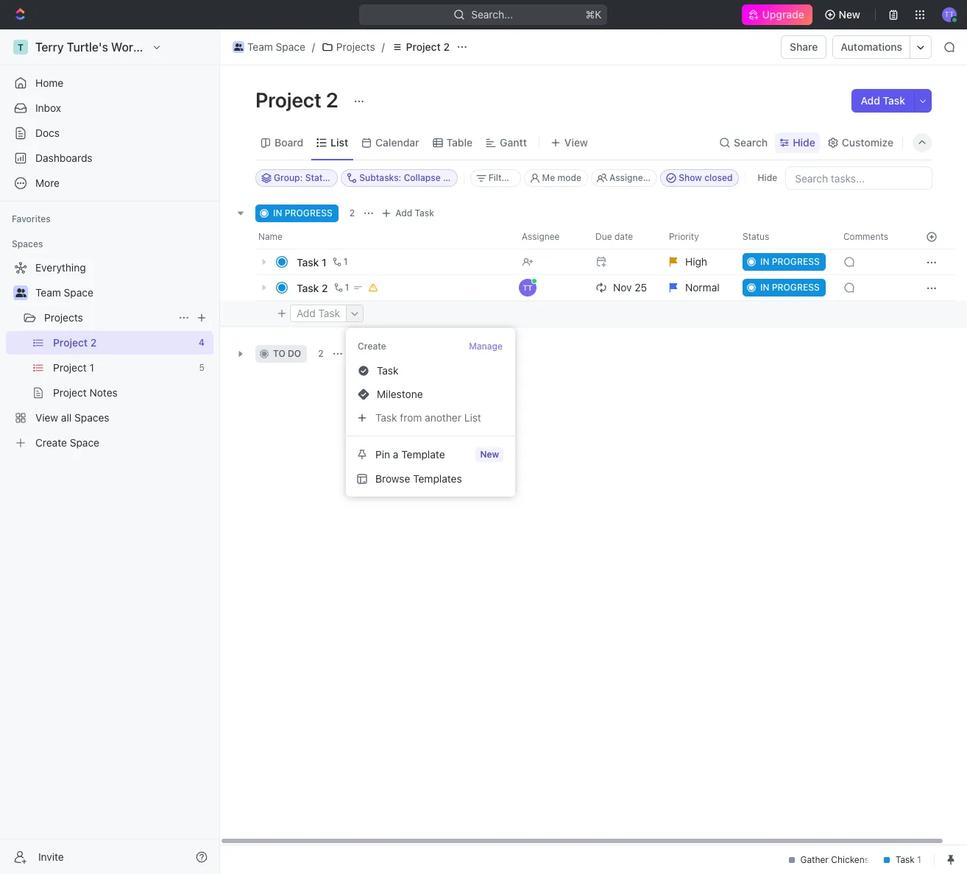 Task type: describe. For each thing, give the bounding box(es) containing it.
0 vertical spatial team space
[[247, 40, 305, 53]]

search...
[[471, 8, 513, 21]]

list inside "task from another list" dropdown button
[[464, 411, 481, 424]]

0 vertical spatial space
[[276, 40, 305, 53]]

templates
[[413, 473, 462, 485]]

0 vertical spatial project
[[406, 40, 441, 53]]

list link
[[328, 132, 348, 153]]

browse
[[375, 473, 410, 485]]

0 vertical spatial add task button
[[852, 89, 914, 113]]

task from another list
[[375, 411, 481, 424]]

to
[[273, 348, 285, 359]]

create
[[358, 341, 386, 352]]

automations
[[841, 40, 902, 53]]

0 vertical spatial project 2
[[406, 40, 450, 53]]

browse templates
[[375, 473, 462, 485]]

task button
[[352, 359, 509, 383]]

2 inside project 2 link
[[443, 40, 450, 53]]

share button
[[781, 35, 827, 59]]

a
[[393, 448, 399, 461]]

manage
[[469, 341, 503, 352]]

list inside list link
[[331, 136, 348, 148]]

1 button for 1
[[330, 255, 350, 269]]

1 for task 2
[[345, 282, 349, 293]]

table
[[447, 136, 473, 148]]

⌘k
[[586, 8, 602, 21]]

share
[[790, 40, 818, 53]]

board link
[[272, 132, 303, 153]]

from
[[400, 411, 422, 424]]

hide button
[[752, 169, 783, 187]]

tree inside sidebar navigation
[[6, 256, 213, 455]]

customize button
[[823, 132, 898, 153]]

projects link inside tree
[[44, 306, 172, 330]]

milestone
[[377, 388, 423, 400]]

pin a template
[[375, 448, 445, 461]]

task from another list button
[[352, 406, 509, 430]]

1 vertical spatial add task
[[395, 208, 434, 219]]

search button
[[715, 132, 772, 153]]

milestone button
[[352, 383, 509, 406]]

hide button
[[775, 132, 820, 153]]

task inside dropdown button
[[375, 411, 397, 424]]

1 vertical spatial project
[[255, 88, 322, 112]]

1 vertical spatial project 2
[[255, 88, 343, 112]]

1 / from the left
[[312, 40, 315, 53]]

pin
[[375, 448, 390, 461]]

1 for task 1
[[344, 256, 348, 267]]

home link
[[6, 71, 213, 95]]

1 vertical spatial team space link
[[35, 281, 211, 305]]

automations button
[[834, 36, 910, 58]]

customize
[[842, 136, 894, 148]]

in progress
[[273, 208, 333, 219]]

upgrade
[[763, 8, 805, 21]]

team inside tree
[[35, 286, 61, 299]]

0 vertical spatial projects
[[336, 40, 375, 53]]

inbox
[[35, 102, 61, 114]]

add task for the bottommost add task button
[[297, 307, 340, 319]]

hide inside button
[[758, 172, 778, 183]]

team space inside tree
[[35, 286, 93, 299]]

inbox link
[[6, 96, 213, 120]]

1 horizontal spatial add
[[395, 208, 412, 219]]

upgrade link
[[742, 4, 812, 25]]

calendar
[[376, 136, 419, 148]]

favorites button
[[6, 211, 57, 228]]

to do
[[273, 348, 301, 359]]

user group image
[[15, 289, 26, 297]]



Task type: locate. For each thing, give the bounding box(es) containing it.
1 horizontal spatial new
[[839, 8, 861, 21]]

add for the bottommost add task button
[[297, 307, 316, 319]]

do
[[288, 348, 301, 359]]

0 vertical spatial team
[[247, 40, 273, 53]]

add
[[861, 94, 880, 107], [395, 208, 412, 219], [297, 307, 316, 319]]

hide down search
[[758, 172, 778, 183]]

dashboards
[[35, 152, 92, 164]]

1 button
[[330, 255, 350, 269], [331, 280, 351, 295]]

1 horizontal spatial hide
[[793, 136, 815, 148]]

in
[[273, 208, 282, 219]]

search
[[734, 136, 768, 148]]

2 horizontal spatial add
[[861, 94, 880, 107]]

table link
[[444, 132, 473, 153]]

space right user group icon
[[276, 40, 305, 53]]

1 vertical spatial hide
[[758, 172, 778, 183]]

2 vertical spatial add task button
[[290, 305, 346, 322]]

home
[[35, 77, 63, 89]]

1 up task 2
[[322, 256, 327, 268]]

manage button
[[468, 340, 504, 353]]

project
[[406, 40, 441, 53], [255, 88, 322, 112]]

add task down calendar
[[395, 208, 434, 219]]

1 vertical spatial list
[[464, 411, 481, 424]]

0 horizontal spatial projects
[[44, 311, 83, 324]]

0 horizontal spatial add
[[297, 307, 316, 319]]

1 vertical spatial add task button
[[378, 205, 440, 222]]

0 vertical spatial team space link
[[229, 38, 309, 56]]

0 vertical spatial add
[[861, 94, 880, 107]]

0 vertical spatial hide
[[793, 136, 815, 148]]

0 horizontal spatial space
[[64, 286, 93, 299]]

1 vertical spatial new
[[480, 449, 499, 460]]

new button
[[818, 3, 869, 27]]

2
[[443, 40, 450, 53], [326, 88, 338, 112], [350, 208, 355, 219], [322, 282, 328, 294], [318, 348, 324, 359]]

0 vertical spatial add task
[[861, 94, 905, 107]]

team
[[247, 40, 273, 53], [35, 286, 61, 299]]

1 button for 2
[[331, 280, 351, 295]]

team right user group image
[[35, 286, 61, 299]]

assignees
[[609, 172, 653, 183]]

0 horizontal spatial team space
[[35, 286, 93, 299]]

add for topmost add task button
[[861, 94, 880, 107]]

list
[[331, 136, 348, 148], [464, 411, 481, 424]]

team space right user group icon
[[247, 40, 305, 53]]

2 horizontal spatial add task
[[861, 94, 905, 107]]

0 horizontal spatial projects link
[[44, 306, 172, 330]]

calendar link
[[373, 132, 419, 153]]

0 horizontal spatial /
[[312, 40, 315, 53]]

projects inside tree
[[44, 311, 83, 324]]

browse templates button
[[352, 467, 509, 491]]

project 2
[[406, 40, 450, 53], [255, 88, 343, 112]]

dashboards link
[[6, 146, 213, 170]]

1 vertical spatial projects
[[44, 311, 83, 324]]

1 button right task 1
[[330, 255, 350, 269]]

add task down task 2
[[297, 307, 340, 319]]

space
[[276, 40, 305, 53], [64, 286, 93, 299]]

user group image
[[234, 43, 243, 51]]

/
[[312, 40, 315, 53], [382, 40, 385, 53]]

1 horizontal spatial add task
[[395, 208, 434, 219]]

0 horizontal spatial team
[[35, 286, 61, 299]]

project 2 link
[[388, 38, 453, 56]]

0 vertical spatial new
[[839, 8, 861, 21]]

add task up customize
[[861, 94, 905, 107]]

1 horizontal spatial team space
[[247, 40, 305, 53]]

1 horizontal spatial project 2
[[406, 40, 450, 53]]

2 vertical spatial add task
[[297, 307, 340, 319]]

tree containing team space
[[6, 256, 213, 455]]

1 horizontal spatial project
[[406, 40, 441, 53]]

team space
[[247, 40, 305, 53], [35, 286, 93, 299]]

space inside tree
[[64, 286, 93, 299]]

hide
[[793, 136, 815, 148], [758, 172, 778, 183]]

docs
[[35, 127, 60, 139]]

list right board
[[331, 136, 348, 148]]

task 1
[[297, 256, 327, 268]]

0 vertical spatial projects link
[[318, 38, 379, 56]]

add task button down task 2
[[290, 305, 346, 322]]

docs link
[[6, 121, 213, 145]]

hide inside dropdown button
[[793, 136, 815, 148]]

task
[[883, 94, 905, 107], [415, 208, 434, 219], [297, 256, 319, 268], [297, 282, 319, 294], [318, 307, 340, 319], [377, 364, 399, 377], [375, 411, 397, 424]]

add task
[[861, 94, 905, 107], [395, 208, 434, 219], [297, 307, 340, 319]]

add task button down calendar link
[[378, 205, 440, 222]]

assignees button
[[591, 169, 658, 187]]

space right user group image
[[64, 286, 93, 299]]

0 horizontal spatial project 2
[[255, 88, 343, 112]]

1 horizontal spatial team
[[247, 40, 273, 53]]

hide right search
[[793, 136, 815, 148]]

1 horizontal spatial projects link
[[318, 38, 379, 56]]

1 horizontal spatial space
[[276, 40, 305, 53]]

Search tasks... text field
[[786, 167, 932, 189]]

0 horizontal spatial add task button
[[290, 305, 346, 322]]

1 vertical spatial projects link
[[44, 306, 172, 330]]

template
[[401, 448, 445, 461]]

1 vertical spatial 1 button
[[331, 280, 351, 295]]

spaces
[[12, 239, 43, 250]]

0 horizontal spatial hide
[[758, 172, 778, 183]]

board
[[275, 136, 303, 148]]

new
[[839, 8, 861, 21], [480, 449, 499, 460]]

favorites
[[12, 213, 51, 225]]

add up customize
[[861, 94, 880, 107]]

list right another
[[464, 411, 481, 424]]

1 vertical spatial space
[[64, 286, 93, 299]]

team right user group icon
[[247, 40, 273, 53]]

2 horizontal spatial add task button
[[852, 89, 914, 113]]

0 horizontal spatial list
[[331, 136, 348, 148]]

projects
[[336, 40, 375, 53], [44, 311, 83, 324]]

1 vertical spatial team space
[[35, 286, 93, 299]]

0 horizontal spatial team space link
[[35, 281, 211, 305]]

team space link
[[229, 38, 309, 56], [35, 281, 211, 305]]

add down task 2
[[297, 307, 316, 319]]

1 right task 1
[[344, 256, 348, 267]]

2 vertical spatial add
[[297, 307, 316, 319]]

gantt link
[[497, 132, 527, 153]]

0 horizontal spatial new
[[480, 449, 499, 460]]

new inside new button
[[839, 8, 861, 21]]

invite
[[38, 851, 64, 863]]

another
[[425, 411, 462, 424]]

add task button up customize
[[852, 89, 914, 113]]

projects link
[[318, 38, 379, 56], [44, 306, 172, 330]]

1 vertical spatial team
[[35, 286, 61, 299]]

1 horizontal spatial team space link
[[229, 38, 309, 56]]

1 horizontal spatial list
[[464, 411, 481, 424]]

0 horizontal spatial add task
[[297, 307, 340, 319]]

0 vertical spatial list
[[331, 136, 348, 148]]

0 horizontal spatial project
[[255, 88, 322, 112]]

2 / from the left
[[382, 40, 385, 53]]

1 button right task 2
[[331, 280, 351, 295]]

add down calendar link
[[395, 208, 412, 219]]

0 vertical spatial 1 button
[[330, 255, 350, 269]]

progress
[[285, 208, 333, 219]]

team space right user group image
[[35, 286, 93, 299]]

1 right task 2
[[345, 282, 349, 293]]

task 2
[[297, 282, 328, 294]]

1 horizontal spatial projects
[[336, 40, 375, 53]]

1 horizontal spatial /
[[382, 40, 385, 53]]

tree
[[6, 256, 213, 455]]

1 horizontal spatial add task button
[[378, 205, 440, 222]]

new up browse templates button at the bottom of the page
[[480, 449, 499, 460]]

gantt
[[500, 136, 527, 148]]

add task button
[[852, 89, 914, 113], [378, 205, 440, 222], [290, 305, 346, 322]]

1
[[322, 256, 327, 268], [344, 256, 348, 267], [345, 282, 349, 293]]

sidebar navigation
[[0, 29, 220, 875]]

new up automations
[[839, 8, 861, 21]]

1 vertical spatial add
[[395, 208, 412, 219]]

add task for topmost add task button
[[861, 94, 905, 107]]



Task type: vqa. For each thing, say whether or not it's contained in the screenshot.
milestone at the top left of the page
yes



